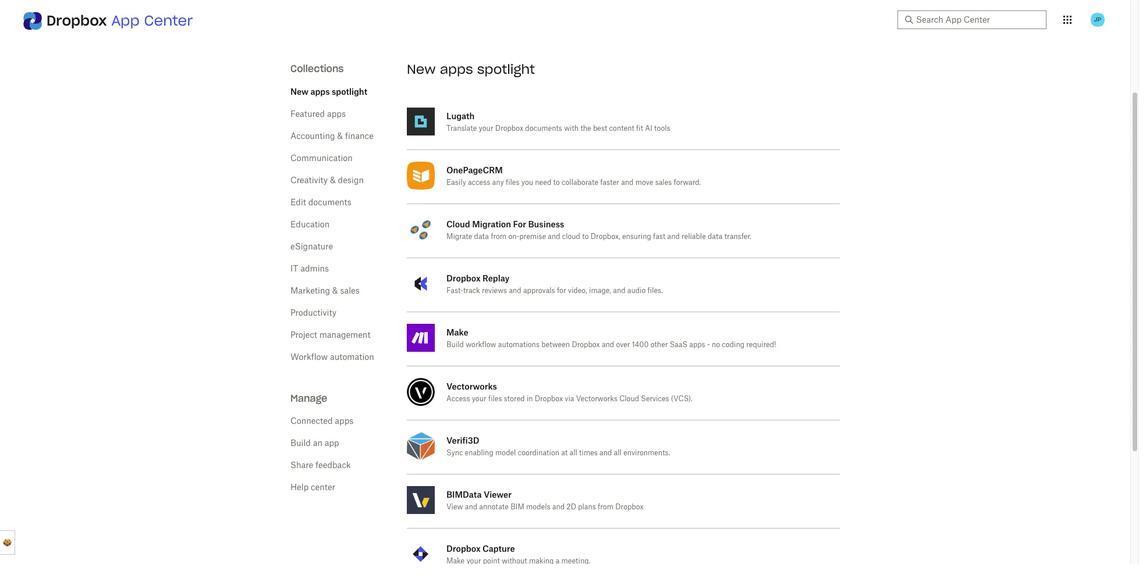 Task type: vqa. For each thing, say whether or not it's contained in the screenshot.
the rightmost documents
yes



Task type: describe. For each thing, give the bounding box(es) containing it.
and inside 'verifi3d sync enabling model coordination at all times and all environments.'
[[600, 450, 612, 457]]

workflow
[[290, 354, 328, 362]]

edit documents link
[[290, 199, 352, 207]]

annotate
[[479, 504, 509, 511]]

and down bimdata
[[465, 504, 477, 511]]

1 vertical spatial spotlight
[[332, 87, 367, 97]]

0 horizontal spatial new
[[290, 87, 309, 97]]

it admins
[[290, 265, 329, 274]]

lugath translate your dropbox documents with the best content fit ai tools
[[446, 111, 670, 132]]

apps for new apps spotlight link
[[310, 87, 330, 97]]

feedback
[[316, 462, 351, 470]]

faster
[[600, 179, 619, 186]]

1 horizontal spatial new apps spotlight
[[407, 61, 535, 77]]

collaborate
[[562, 179, 598, 186]]

dropbox,
[[591, 233, 620, 240]]

between
[[541, 342, 570, 349]]

other
[[651, 342, 668, 349]]

coordination
[[518, 450, 559, 457]]

featured apps
[[290, 111, 346, 119]]

ai
[[645, 125, 652, 132]]

reviews
[[482, 288, 507, 295]]

your for vectorworks
[[472, 396, 486, 403]]

build an app
[[290, 440, 339, 448]]

it admins link
[[290, 265, 329, 274]]

view
[[446, 504, 463, 511]]

and inside the onepagecrm easily access any files you need to collaborate faster and move sales forward.
[[621, 179, 634, 186]]

models
[[526, 504, 550, 511]]

access
[[446, 396, 470, 403]]

apps up 'lugath'
[[440, 61, 473, 77]]

design
[[338, 177, 364, 185]]

accounting
[[290, 133, 335, 141]]

cloud inside vectorworks access your files stored in dropbox via vectorworks cloud services (vcs).
[[619, 396, 639, 403]]

dropbox left app
[[47, 12, 107, 30]]

fast-
[[446, 288, 463, 295]]

audio
[[627, 288, 646, 295]]

1 horizontal spatial spotlight
[[477, 61, 535, 77]]

app
[[325, 440, 339, 448]]

tools
[[654, 125, 670, 132]]

accounting & finance
[[290, 133, 374, 141]]

coding
[[722, 342, 745, 349]]

help center
[[290, 484, 335, 492]]

files inside vectorworks access your files stored in dropbox via vectorworks cloud services (vcs).
[[488, 396, 502, 403]]

workflow automation link
[[290, 354, 374, 362]]

apps for featured apps link
[[327, 111, 346, 119]]

and right reviews
[[509, 288, 521, 295]]

dropbox inside dropbox replay fast-track reviews and approvals for video, image, and audio files.
[[446, 274, 481, 283]]

files inside the onepagecrm easily access any files you need to collaborate faster and move sales forward.
[[506, 179, 520, 186]]

migrate
[[446, 233, 472, 240]]

share
[[290, 462, 313, 470]]

and right fast
[[667, 233, 680, 240]]

stored
[[504, 396, 525, 403]]

dropbox inside vectorworks access your files stored in dropbox via vectorworks cloud services (vcs).
[[535, 396, 563, 403]]

and down business
[[548, 233, 560, 240]]

connected apps link
[[290, 418, 354, 426]]

1 vertical spatial new apps spotlight
[[290, 87, 367, 97]]

environments.
[[624, 450, 670, 457]]

& for finance
[[337, 133, 343, 141]]

at
[[561, 450, 568, 457]]

documents inside lugath translate your dropbox documents with the best content fit ai tools
[[525, 125, 562, 132]]

image,
[[589, 288, 611, 295]]

dropbox capture
[[446, 544, 515, 554]]

to inside the onepagecrm easily access any files you need to collaborate faster and move sales forward.
[[553, 179, 560, 186]]

1 horizontal spatial vectorworks
[[576, 396, 618, 403]]

and inside the make build workflow automations between dropbox and over 1400 other saas apps - no coding required!
[[602, 342, 614, 349]]

(vcs).
[[671, 396, 693, 403]]

admins
[[300, 265, 329, 274]]

make
[[446, 328, 468, 338]]

verifi3d
[[446, 436, 479, 446]]

no
[[712, 342, 720, 349]]

connected
[[290, 418, 333, 426]]

jp button
[[1089, 10, 1107, 29]]

2d
[[567, 504, 576, 511]]

dropbox inside the make build workflow automations between dropbox and over 1400 other saas apps - no coding required!
[[572, 342, 600, 349]]

plans
[[578, 504, 596, 511]]

bimdata viewer view and annotate bim models and 2d plans from dropbox
[[446, 490, 644, 511]]

1 vertical spatial sales
[[340, 288, 360, 296]]

from inside cloud migration for business migrate data from on-premise and cloud to dropbox, ensuring fast and reliable data transfer.
[[491, 233, 507, 240]]

accounting & finance link
[[290, 133, 374, 141]]

jp
[[1094, 16, 1101, 23]]

and left 2d
[[552, 504, 565, 511]]

workflow
[[466, 342, 496, 349]]

cloud
[[562, 233, 580, 240]]

sales inside the onepagecrm easily access any files you need to collaborate faster and move sales forward.
[[655, 179, 672, 186]]

project
[[290, 332, 317, 340]]

on-
[[508, 233, 519, 240]]

automation
[[330, 354, 374, 362]]

from inside bimdata viewer view and annotate bim models and 2d plans from dropbox
[[598, 504, 614, 511]]

2 data from the left
[[708, 233, 723, 240]]

it
[[290, 265, 298, 274]]

bimdata
[[446, 490, 482, 500]]

collections
[[290, 63, 344, 75]]

bim
[[511, 504, 524, 511]]

automations
[[498, 342, 540, 349]]

onepagecrm easily access any files you need to collaborate faster and move sales forward.
[[446, 165, 701, 186]]

1 data from the left
[[474, 233, 489, 240]]

fit
[[636, 125, 643, 132]]

dropbox left capture
[[446, 544, 481, 554]]

business
[[528, 219, 564, 229]]

finance
[[345, 133, 374, 141]]

app
[[111, 12, 140, 30]]



Task type: locate. For each thing, give the bounding box(es) containing it.
project management
[[290, 332, 371, 340]]

documents left with at the top of page
[[525, 125, 562, 132]]

0 vertical spatial spotlight
[[477, 61, 535, 77]]

files.
[[648, 288, 663, 295]]

any
[[492, 179, 504, 186]]

move
[[635, 179, 653, 186]]

lugath
[[446, 111, 475, 121]]

make build workflow automations between dropbox and over 1400 other saas apps - no coding required!
[[446, 328, 776, 349]]

esignature
[[290, 243, 333, 251]]

cloud left services at the bottom of page
[[619, 396, 639, 403]]

build down make
[[446, 342, 464, 349]]

1 horizontal spatial to
[[582, 233, 589, 240]]

0 horizontal spatial to
[[553, 179, 560, 186]]

cloud inside cloud migration for business migrate data from on-premise and cloud to dropbox, ensuring fast and reliable data transfer.
[[446, 219, 470, 229]]

for
[[557, 288, 566, 295]]

& left finance
[[337, 133, 343, 141]]

data right reliable
[[708, 233, 723, 240]]

viewer
[[484, 490, 512, 500]]

0 horizontal spatial build
[[290, 440, 311, 448]]

dropbox inside bimdata viewer view and annotate bim models and 2d plans from dropbox
[[615, 504, 644, 511]]

track
[[463, 288, 480, 295]]

capture
[[483, 544, 515, 554]]

cloud
[[446, 219, 470, 229], [619, 396, 639, 403]]

files right any
[[506, 179, 520, 186]]

apps for connected apps link
[[335, 418, 354, 426]]

& right marketing
[[332, 288, 338, 296]]

& for sales
[[332, 288, 338, 296]]

1 vertical spatial from
[[598, 504, 614, 511]]

your inside lugath translate your dropbox documents with the best content fit ai tools
[[479, 125, 493, 132]]

1 vertical spatial &
[[330, 177, 336, 185]]

0 horizontal spatial all
[[570, 450, 577, 457]]

apps up "accounting & finance"
[[327, 111, 346, 119]]

over
[[616, 342, 630, 349]]

creativity & design
[[290, 177, 364, 185]]

from down migration
[[491, 233, 507, 240]]

documents down creativity & design link
[[308, 199, 352, 207]]

spotlight
[[477, 61, 535, 77], [332, 87, 367, 97]]

translate
[[446, 125, 477, 132]]

fast
[[653, 233, 666, 240]]

to
[[553, 179, 560, 186], [582, 233, 589, 240]]

Search App Center text field
[[916, 13, 1040, 26]]

2 vertical spatial &
[[332, 288, 338, 296]]

0 vertical spatial vectorworks
[[446, 382, 497, 392]]

all left environments.
[[614, 450, 622, 457]]

1 all from the left
[[570, 450, 577, 457]]

sales
[[655, 179, 672, 186], [340, 288, 360, 296]]

cloud up migrate
[[446, 219, 470, 229]]

enabling
[[465, 450, 493, 457]]

1 horizontal spatial cloud
[[619, 396, 639, 403]]

to right cloud
[[582, 233, 589, 240]]

and left "audio"
[[613, 288, 626, 295]]

premise
[[519, 233, 546, 240]]

1 horizontal spatial files
[[506, 179, 520, 186]]

dropbox app center
[[47, 12, 193, 30]]

new
[[407, 61, 436, 77], [290, 87, 309, 97]]

dropbox right translate
[[495, 125, 523, 132]]

creativity
[[290, 177, 328, 185]]

0 vertical spatial documents
[[525, 125, 562, 132]]

dropbox inside lugath translate your dropbox documents with the best content fit ai tools
[[495, 125, 523, 132]]

with
[[564, 125, 579, 132]]

verifi3d sync enabling model coordination at all times and all environments.
[[446, 436, 670, 457]]

0 horizontal spatial sales
[[340, 288, 360, 296]]

dropbox up the 'dropbox capture' link
[[615, 504, 644, 511]]

and right times
[[600, 450, 612, 457]]

apps
[[440, 61, 473, 77], [310, 87, 330, 97], [327, 111, 346, 119], [689, 342, 705, 349], [335, 418, 354, 426]]

1 vertical spatial to
[[582, 233, 589, 240]]

video,
[[568, 288, 587, 295]]

2 all from the left
[[614, 450, 622, 457]]

0 horizontal spatial spotlight
[[332, 87, 367, 97]]

build
[[446, 342, 464, 349], [290, 440, 311, 448]]

vectorworks
[[446, 382, 497, 392], [576, 396, 618, 403]]

to right 'need'
[[553, 179, 560, 186]]

your
[[479, 125, 493, 132], [472, 396, 486, 403]]

0 vertical spatial cloud
[[446, 219, 470, 229]]

0 vertical spatial &
[[337, 133, 343, 141]]

1 horizontal spatial build
[[446, 342, 464, 349]]

new apps spotlight up 'lugath'
[[407, 61, 535, 77]]

data
[[474, 233, 489, 240], [708, 233, 723, 240]]

documents
[[525, 125, 562, 132], [308, 199, 352, 207]]

productivity
[[290, 310, 336, 318]]

0 vertical spatial sales
[[655, 179, 672, 186]]

your right translate
[[479, 125, 493, 132]]

&
[[337, 133, 343, 141], [330, 177, 336, 185], [332, 288, 338, 296]]

vectorworks up access
[[446, 382, 497, 392]]

dropbox up track
[[446, 274, 481, 283]]

required!
[[746, 342, 776, 349]]

access
[[468, 179, 490, 186]]

all
[[570, 450, 577, 457], [614, 450, 622, 457]]

share feedback link
[[290, 462, 351, 470]]

1 horizontal spatial all
[[614, 450, 622, 457]]

0 horizontal spatial files
[[488, 396, 502, 403]]

apps left -
[[689, 342, 705, 349]]

manage
[[290, 393, 327, 405]]

dropbox right 'between'
[[572, 342, 600, 349]]

the
[[581, 125, 591, 132]]

esignature link
[[290, 243, 333, 251]]

1 vertical spatial documents
[[308, 199, 352, 207]]

from right "plans"
[[598, 504, 614, 511]]

replay
[[483, 274, 510, 283]]

all right at
[[570, 450, 577, 457]]

1 horizontal spatial new
[[407, 61, 436, 77]]

1 horizontal spatial data
[[708, 233, 723, 240]]

0 horizontal spatial data
[[474, 233, 489, 240]]

your for lugath
[[479, 125, 493, 132]]

0 vertical spatial your
[[479, 125, 493, 132]]

1 vertical spatial your
[[472, 396, 486, 403]]

saas
[[670, 342, 687, 349]]

and left over
[[602, 342, 614, 349]]

communication
[[290, 155, 353, 163]]

transfer.
[[725, 233, 751, 240]]

education link
[[290, 221, 330, 229]]

build inside the make build workflow automations between dropbox and over 1400 other saas apps - no coding required!
[[446, 342, 464, 349]]

project management link
[[290, 332, 371, 340]]

help
[[290, 484, 309, 492]]

communication link
[[290, 155, 353, 163]]

featured apps link
[[290, 111, 346, 119]]

dropbox replay fast-track reviews and approvals for video, image, and audio files.
[[446, 274, 663, 295]]

reliable
[[682, 233, 706, 240]]

build left an
[[290, 440, 311, 448]]

you
[[521, 179, 533, 186]]

apps inside the make build workflow automations between dropbox and over 1400 other saas apps - no coding required!
[[689, 342, 705, 349]]

& left design
[[330, 177, 336, 185]]

marketing
[[290, 288, 330, 296]]

0 vertical spatial new
[[407, 61, 436, 77]]

1 horizontal spatial sales
[[655, 179, 672, 186]]

& for design
[[330, 177, 336, 185]]

from
[[491, 233, 507, 240], [598, 504, 614, 511]]

edit documents
[[290, 199, 352, 207]]

creativity & design link
[[290, 177, 364, 185]]

1 horizontal spatial documents
[[525, 125, 562, 132]]

productivity link
[[290, 310, 336, 318]]

ensuring
[[622, 233, 651, 240]]

0 horizontal spatial documents
[[308, 199, 352, 207]]

approvals
[[523, 288, 555, 295]]

your inside vectorworks access your files stored in dropbox via vectorworks cloud services (vcs).
[[472, 396, 486, 403]]

content
[[609, 125, 634, 132]]

1 vertical spatial new
[[290, 87, 309, 97]]

to inside cloud migration for business migrate data from on-premise and cloud to dropbox, ensuring fast and reliable data transfer.
[[582, 233, 589, 240]]

0 vertical spatial build
[[446, 342, 464, 349]]

1 vertical spatial files
[[488, 396, 502, 403]]

services
[[641, 396, 669, 403]]

data down migration
[[474, 233, 489, 240]]

dropbox right "in"
[[535, 396, 563, 403]]

0 vertical spatial files
[[506, 179, 520, 186]]

0 horizontal spatial new apps spotlight
[[290, 87, 367, 97]]

need
[[535, 179, 551, 186]]

connected apps
[[290, 418, 354, 426]]

apps up featured apps
[[310, 87, 330, 97]]

1 horizontal spatial from
[[598, 504, 614, 511]]

featured
[[290, 111, 325, 119]]

1 vertical spatial build
[[290, 440, 311, 448]]

-
[[707, 342, 710, 349]]

files
[[506, 179, 520, 186], [488, 396, 502, 403]]

marketing & sales link
[[290, 288, 360, 296]]

1 vertical spatial cloud
[[619, 396, 639, 403]]

and left move
[[621, 179, 634, 186]]

easily
[[446, 179, 466, 186]]

sales right marketing
[[340, 288, 360, 296]]

sales right move
[[655, 179, 672, 186]]

0 vertical spatial from
[[491, 233, 507, 240]]

vectorworks right the via
[[576, 396, 618, 403]]

0 vertical spatial to
[[553, 179, 560, 186]]

migration
[[472, 219, 511, 229]]

0 horizontal spatial vectorworks
[[446, 382, 497, 392]]

new apps spotlight up featured apps
[[290, 87, 367, 97]]

apps up app
[[335, 418, 354, 426]]

files left stored
[[488, 396, 502, 403]]

0 vertical spatial new apps spotlight
[[407, 61, 535, 77]]

your right access
[[472, 396, 486, 403]]

0 horizontal spatial from
[[491, 233, 507, 240]]

1 vertical spatial vectorworks
[[576, 396, 618, 403]]

best
[[593, 125, 607, 132]]

0 horizontal spatial cloud
[[446, 219, 470, 229]]



